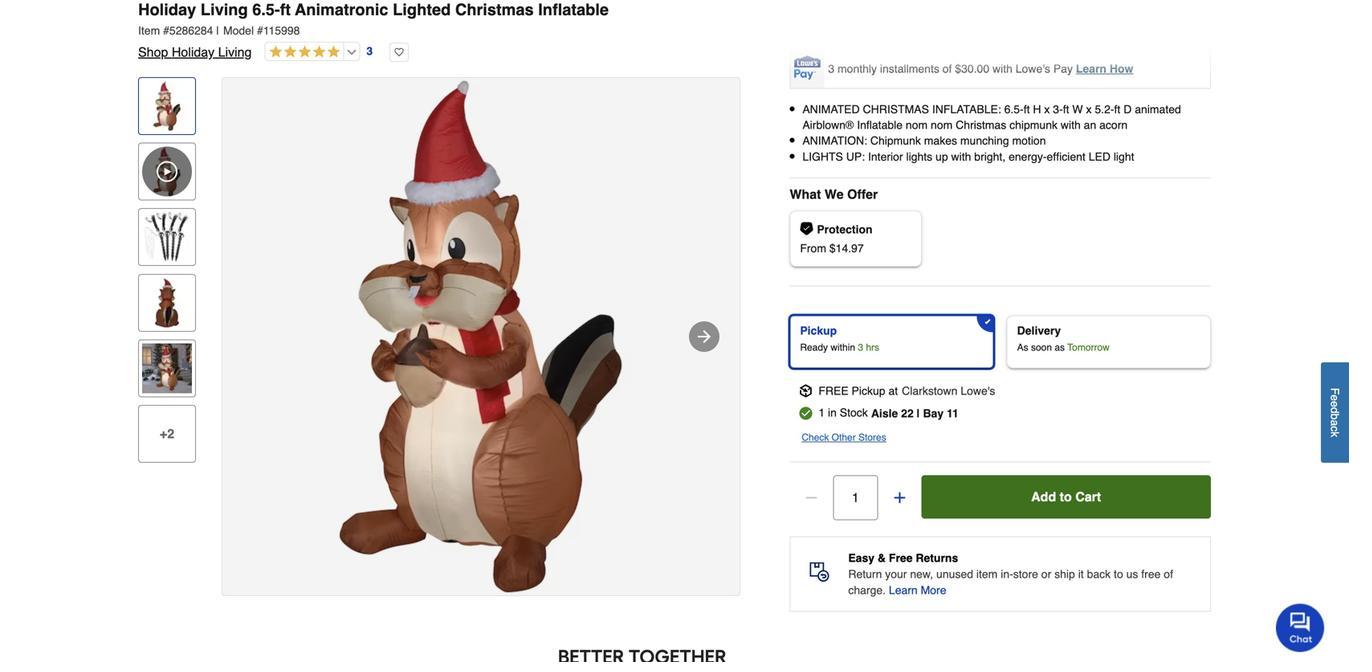 Task type: vqa. For each thing, say whether or not it's contained in the screenshot.
the right Educational
no



Task type: locate. For each thing, give the bounding box(es) containing it.
1 horizontal spatial inflatable
[[857, 119, 903, 131]]

0 horizontal spatial to
[[1060, 489, 1072, 504]]

or
[[1042, 568, 1052, 580]]

0 vertical spatial living
[[201, 0, 248, 19]]

christmas up munching
[[956, 119, 1007, 131]]

christmas
[[863, 103, 930, 116]]

2 # from the left
[[257, 24, 263, 37]]

what
[[790, 187, 821, 202]]

0 vertical spatial |
[[216, 24, 219, 37]]

x
[[1045, 103, 1050, 116], [1087, 103, 1092, 116]]

0 horizontal spatial #
[[163, 24, 169, 37]]

holiday living  #115998 - thumbnail image
[[142, 81, 192, 131]]

check
[[802, 432, 829, 443]]

#
[[163, 24, 169, 37], [257, 24, 263, 37]]

holiday living  #115998 - thumbnail4 image
[[142, 343, 192, 393]]

offer
[[848, 187, 878, 202]]

2 vertical spatial with
[[952, 150, 972, 163]]

2 horizontal spatial 3
[[858, 342, 864, 353]]

1 # from the left
[[163, 24, 169, 37]]

0 horizontal spatial learn
[[889, 584, 918, 596]]

0 vertical spatial christmas
[[455, 0, 534, 19]]

| left model
[[216, 24, 219, 37]]

learn
[[1077, 62, 1107, 75], [889, 584, 918, 596]]

it
[[1079, 568, 1084, 580]]

learn inside learn more link
[[889, 584, 918, 596]]

back
[[1088, 568, 1111, 580]]

| inside holiday living 6.5-ft animatronic lighted christmas inflatable item # 5286284 | model # 115998
[[216, 24, 219, 37]]

lowe's
[[1016, 62, 1051, 75], [961, 384, 996, 397]]

1 vertical spatial of
[[1164, 568, 1174, 580]]

add
[[1032, 489, 1057, 504]]

0 horizontal spatial inflatable
[[538, 0, 609, 19]]

1 e from the top
[[1329, 395, 1342, 401]]

0 horizontal spatial |
[[216, 24, 219, 37]]

6.5- left h
[[1005, 103, 1024, 116]]

6.5- inside animated christmas inflatable: 6.5-ft h x 3-ft w x 5.2-ft d animated airblown® inflatable nom nom christmas chipmunk with an acorn animation: chipmunk makes munching motion lights up: interior lights up with bright, energy-efficient led light
[[1005, 103, 1024, 116]]

learn more link
[[889, 582, 947, 598]]

protection plan filled image
[[801, 222, 813, 235]]

ft inside holiday living 6.5-ft animatronic lighted christmas inflatable item # 5286284 | model # 115998
[[280, 0, 291, 19]]

christmas inside animated christmas inflatable: 6.5-ft h x 3-ft w x 5.2-ft d animated airblown® inflatable nom nom christmas chipmunk with an acorn animation: chipmunk makes munching motion lights up: interior lights up with bright, energy-efficient led light
[[956, 119, 1007, 131]]

with right $30.00
[[993, 62, 1013, 75]]

to right the add
[[1060, 489, 1072, 504]]

holiday living  #115998 - thumbnail2 image
[[142, 212, 192, 262]]

free pickup at clarkstown lowe's
[[819, 384, 996, 397]]

lowe's right clarkstown
[[961, 384, 996, 397]]

1 vertical spatial lowe's
[[961, 384, 996, 397]]

0 vertical spatial pickup
[[801, 324, 837, 337]]

christmas inside holiday living 6.5-ft animatronic lighted christmas inflatable item # 5286284 | model # 115998
[[455, 0, 534, 19]]

+2
[[160, 426, 174, 441]]

3 left "hrs"
[[858, 342, 864, 353]]

in-
[[1001, 568, 1014, 580]]

1 x from the left
[[1045, 103, 1050, 116]]

1 horizontal spatial nom
[[931, 119, 953, 131]]

check circle filled image
[[800, 407, 813, 420]]

to left 'us'
[[1114, 568, 1124, 580]]

of left $30.00
[[943, 62, 952, 75]]

1 vertical spatial with
[[1061, 119, 1081, 131]]

of right free
[[1164, 568, 1174, 580]]

your
[[886, 568, 907, 580]]

nom down christmas
[[906, 119, 928, 131]]

1 vertical spatial 3
[[829, 62, 835, 75]]

lowe's left pay
[[1016, 62, 1051, 75]]

animated
[[803, 103, 860, 116]]

6.5-
[[252, 0, 280, 19], [1005, 103, 1024, 116]]

we
[[825, 187, 844, 202]]

3 left heart outline image
[[367, 45, 373, 58]]

christmas right lighted
[[455, 0, 534, 19]]

Stepper number input field with increment and decrement buttons number field
[[833, 475, 878, 520]]

x right w
[[1087, 103, 1092, 116]]

d
[[1329, 407, 1342, 413]]

living inside holiday living 6.5-ft animatronic lighted christmas inflatable item # 5286284 | model # 115998
[[201, 0, 248, 19]]

learn how link
[[1077, 62, 1134, 75]]

3 inside pickup ready within 3 hrs
[[858, 342, 864, 353]]

model
[[223, 24, 254, 37]]

$30.00
[[956, 62, 990, 75]]

0 horizontal spatial christmas
[[455, 0, 534, 19]]

1 horizontal spatial with
[[993, 62, 1013, 75]]

1 in stock aisle 22 | bay 11
[[819, 406, 959, 420]]

6.5- inside holiday living 6.5-ft animatronic lighted christmas inflatable item # 5286284 | model # 115998
[[252, 0, 280, 19]]

easy & free returns return your new, unused item in-store or ship it back to us free of charge.
[[849, 551, 1174, 596]]

1 vertical spatial holiday
[[172, 45, 215, 59]]

0 vertical spatial with
[[993, 62, 1013, 75]]

item
[[138, 24, 160, 37]]

how
[[1110, 62, 1134, 75]]

light
[[1114, 150, 1135, 163]]

1 horizontal spatial 3
[[829, 62, 835, 75]]

# right item
[[163, 24, 169, 37]]

holiday up item
[[138, 0, 196, 19]]

as
[[1055, 342, 1065, 353]]

0 horizontal spatial x
[[1045, 103, 1050, 116]]

up:
[[847, 150, 865, 163]]

to
[[1060, 489, 1072, 504], [1114, 568, 1124, 580]]

1 vertical spatial christmas
[[956, 119, 1007, 131]]

shop holiday living
[[138, 45, 252, 59]]

# right model
[[257, 24, 263, 37]]

1 vertical spatial 6.5-
[[1005, 103, 1024, 116]]

to inside button
[[1060, 489, 1072, 504]]

option group
[[784, 309, 1218, 375]]

returns
[[916, 551, 959, 564]]

0 vertical spatial of
[[943, 62, 952, 75]]

1 horizontal spatial lowe's
[[1016, 62, 1051, 75]]

| inside "1 in stock aisle 22 | bay 11"
[[917, 407, 920, 420]]

nom
[[906, 119, 928, 131], [931, 119, 953, 131]]

1 horizontal spatial of
[[1164, 568, 1174, 580]]

1 horizontal spatial |
[[917, 407, 920, 420]]

e up b
[[1329, 401, 1342, 407]]

1 vertical spatial to
[[1114, 568, 1124, 580]]

0 horizontal spatial pickup
[[801, 324, 837, 337]]

0 horizontal spatial 3
[[367, 45, 373, 58]]

3
[[367, 45, 373, 58], [829, 62, 835, 75], [858, 342, 864, 353]]

1 horizontal spatial #
[[257, 24, 263, 37]]

holiday down 5286284
[[172, 45, 215, 59]]

0 horizontal spatial 6.5-
[[252, 0, 280, 19]]

cart
[[1076, 489, 1102, 504]]

1 horizontal spatial christmas
[[956, 119, 1007, 131]]

6.5- up 115998
[[252, 0, 280, 19]]

| right 22
[[917, 407, 920, 420]]

holiday living  #115998 image
[[223, 78, 740, 595]]

inflatable inside holiday living 6.5-ft animatronic lighted christmas inflatable item # 5286284 | model # 115998
[[538, 0, 609, 19]]

to inside easy & free returns return your new, unused item in-store or ship it back to us free of charge.
[[1114, 568, 1124, 580]]

1 vertical spatial pickup
[[852, 384, 886, 397]]

return
[[849, 568, 882, 580]]

2 e from the top
[[1329, 401, 1342, 407]]

0 vertical spatial inflatable
[[538, 0, 609, 19]]

pickup inside pickup ready within 3 hrs
[[801, 324, 837, 337]]

living up model
[[201, 0, 248, 19]]

3 right lowes pay logo
[[829, 62, 835, 75]]

learn right pay
[[1077, 62, 1107, 75]]

inflatable
[[538, 0, 609, 19], [857, 119, 903, 131]]

c
[[1329, 426, 1342, 431]]

unused
[[937, 568, 974, 580]]

with right up at right top
[[952, 150, 972, 163]]

1 horizontal spatial 6.5-
[[1005, 103, 1024, 116]]

pickup
[[801, 324, 837, 337], [852, 384, 886, 397]]

makes
[[925, 134, 958, 147]]

check other stores button
[[802, 429, 887, 445]]

holiday
[[138, 0, 196, 19], [172, 45, 215, 59]]

with down w
[[1061, 119, 1081, 131]]

3 monthly installments of $30.00 with lowe's pay learn how
[[829, 62, 1134, 75]]

chat invite button image
[[1277, 603, 1326, 652]]

learn down 'your' in the bottom of the page
[[889, 584, 918, 596]]

1 horizontal spatial to
[[1114, 568, 1124, 580]]

stock
[[840, 406, 868, 419]]

hrs
[[866, 342, 880, 353]]

3 for 3
[[367, 45, 373, 58]]

ready
[[801, 342, 828, 353]]

0 vertical spatial to
[[1060, 489, 1072, 504]]

nom up the makes
[[931, 119, 953, 131]]

2 nom from the left
[[931, 119, 953, 131]]

protection from $14.97
[[801, 223, 873, 255]]

living down model
[[218, 45, 252, 59]]

of
[[943, 62, 952, 75], [1164, 568, 1174, 580]]

1 vertical spatial learn
[[889, 584, 918, 596]]

0 vertical spatial learn
[[1077, 62, 1107, 75]]

pickup up the 'ready'
[[801, 324, 837, 337]]

animated christmas inflatable: 6.5-ft h x 3-ft w x 5.2-ft d animated airblown® inflatable nom nom christmas chipmunk with an acorn animation: chipmunk makes munching motion lights up: interior lights up with bright, energy-efficient led light
[[803, 103, 1182, 163]]

0 vertical spatial 3
[[367, 45, 373, 58]]

inflatable inside animated christmas inflatable: 6.5-ft h x 3-ft w x 5.2-ft d animated airblown® inflatable nom nom christmas chipmunk with an acorn animation: chipmunk makes munching motion lights up: interior lights up with bright, energy-efficient led light
[[857, 119, 903, 131]]

better together heading
[[138, 644, 1147, 662]]

munching
[[961, 134, 1010, 147]]

k
[[1329, 431, 1342, 437]]

1 vertical spatial inflatable
[[857, 119, 903, 131]]

0 vertical spatial 6.5-
[[252, 0, 280, 19]]

ft up 115998
[[280, 0, 291, 19]]

check other stores
[[802, 432, 887, 443]]

living
[[201, 0, 248, 19], [218, 45, 252, 59]]

what we offer
[[790, 187, 878, 202]]

|
[[216, 24, 219, 37], [917, 407, 920, 420]]

1 vertical spatial |
[[917, 407, 920, 420]]

0 horizontal spatial nom
[[906, 119, 928, 131]]

up
[[936, 150, 949, 163]]

e up d
[[1329, 395, 1342, 401]]

1 horizontal spatial x
[[1087, 103, 1092, 116]]

5286284
[[169, 24, 213, 37]]

a
[[1329, 420, 1342, 426]]

inflatable:
[[933, 103, 1002, 116]]

with
[[993, 62, 1013, 75], [1061, 119, 1081, 131], [952, 150, 972, 163]]

lowes pay logo image
[[792, 55, 824, 80]]

b
[[1329, 413, 1342, 420]]

x right h
[[1045, 103, 1050, 116]]

airblown®
[[803, 119, 854, 131]]

pickup left at
[[852, 384, 886, 397]]

animated
[[1135, 103, 1182, 116]]

0 vertical spatial holiday
[[138, 0, 196, 19]]

2 vertical spatial 3
[[858, 342, 864, 353]]

f e e d b a c k
[[1329, 388, 1342, 437]]



Task type: describe. For each thing, give the bounding box(es) containing it.
ft left w
[[1064, 103, 1070, 116]]

2 horizontal spatial with
[[1061, 119, 1081, 131]]

w
[[1073, 103, 1084, 116]]

1 horizontal spatial pickup
[[852, 384, 886, 397]]

interior
[[869, 150, 904, 163]]

2 x from the left
[[1087, 103, 1092, 116]]

learn more
[[889, 584, 947, 596]]

item
[[977, 568, 998, 580]]

0 vertical spatial lowe's
[[1016, 62, 1051, 75]]

115998
[[263, 24, 300, 37]]

efficient
[[1047, 150, 1086, 163]]

free
[[889, 551, 913, 564]]

ship
[[1055, 568, 1076, 580]]

us
[[1127, 568, 1139, 580]]

pickup image
[[800, 384, 813, 397]]

at
[[889, 384, 898, 397]]

+2 button
[[138, 405, 196, 463]]

d
[[1124, 103, 1132, 116]]

f e e d b a c k button
[[1322, 362, 1350, 463]]

animation:
[[803, 134, 868, 147]]

holiday living  #115998 - thumbnail3 image
[[142, 278, 192, 328]]

delivery as soon as tomorrow
[[1018, 324, 1110, 353]]

0 horizontal spatial with
[[952, 150, 972, 163]]

pickup ready within 3 hrs
[[801, 324, 880, 353]]

animatronic
[[295, 0, 388, 19]]

tomorrow
[[1068, 342, 1110, 353]]

1 nom from the left
[[906, 119, 928, 131]]

1 vertical spatial living
[[218, 45, 252, 59]]

item number 5 2 8 6 2 8 4 and model number 1 1 5 9 9 8 element
[[138, 22, 1212, 39]]

1
[[819, 406, 825, 419]]

pay
[[1054, 62, 1073, 75]]

f
[[1329, 388, 1342, 395]]

option group containing pickup
[[784, 309, 1218, 375]]

0 horizontal spatial of
[[943, 62, 952, 75]]

energy-
[[1009, 150, 1047, 163]]

as
[[1018, 342, 1029, 353]]

bright,
[[975, 150, 1006, 163]]

an
[[1084, 119, 1097, 131]]

bay
[[924, 407, 944, 420]]

h
[[1034, 103, 1042, 116]]

charge.
[[849, 584, 886, 596]]

free
[[819, 384, 849, 397]]

clarkstown
[[902, 384, 958, 397]]

5 stars image
[[265, 45, 340, 60]]

more
[[921, 584, 947, 596]]

3-
[[1054, 103, 1064, 116]]

heart outline image
[[390, 43, 409, 62]]

acorn
[[1100, 119, 1128, 131]]

new,
[[911, 568, 934, 580]]

free
[[1142, 568, 1161, 580]]

of inside easy & free returns return your new, unused item in-store or ship it back to us free of charge.
[[1164, 568, 1174, 580]]

ft left d
[[1115, 103, 1121, 116]]

from
[[801, 242, 827, 255]]

0 horizontal spatial lowe's
[[961, 384, 996, 397]]

1 horizontal spatial learn
[[1077, 62, 1107, 75]]

installments
[[881, 62, 940, 75]]

aisle
[[872, 407, 898, 420]]

motion
[[1013, 134, 1047, 147]]

holiday living 6.5-ft animatronic lighted christmas inflatable item # 5286284 | model # 115998
[[138, 0, 609, 37]]

arrow right image
[[695, 327, 714, 346]]

11
[[947, 407, 959, 420]]

add to cart
[[1032, 489, 1102, 504]]

easy
[[849, 551, 875, 564]]

shop
[[138, 45, 168, 59]]

protection
[[817, 223, 873, 236]]

lighted
[[393, 0, 451, 19]]

3 for 3 monthly installments of $30.00 with lowe's pay learn how
[[829, 62, 835, 75]]

plus image
[[892, 490, 908, 506]]

led
[[1089, 150, 1111, 163]]

ft left h
[[1024, 103, 1030, 116]]

lights
[[907, 150, 933, 163]]

holiday inside holiday living 6.5-ft animatronic lighted christmas inflatable item # 5286284 | model # 115998
[[138, 0, 196, 19]]

22
[[902, 407, 914, 420]]

soon
[[1032, 342, 1053, 353]]

$14.97
[[830, 242, 864, 255]]

add to cart button
[[922, 475, 1212, 519]]

&
[[878, 551, 886, 564]]

stores
[[859, 432, 887, 443]]

chipmunk
[[871, 134, 921, 147]]

5.2-
[[1095, 103, 1115, 116]]

store
[[1014, 568, 1039, 580]]

lights
[[803, 150, 844, 163]]

delivery
[[1018, 324, 1061, 337]]

chipmunk
[[1010, 119, 1058, 131]]

monthly
[[838, 62, 877, 75]]

within
[[831, 342, 856, 353]]

minus image
[[804, 490, 820, 506]]



